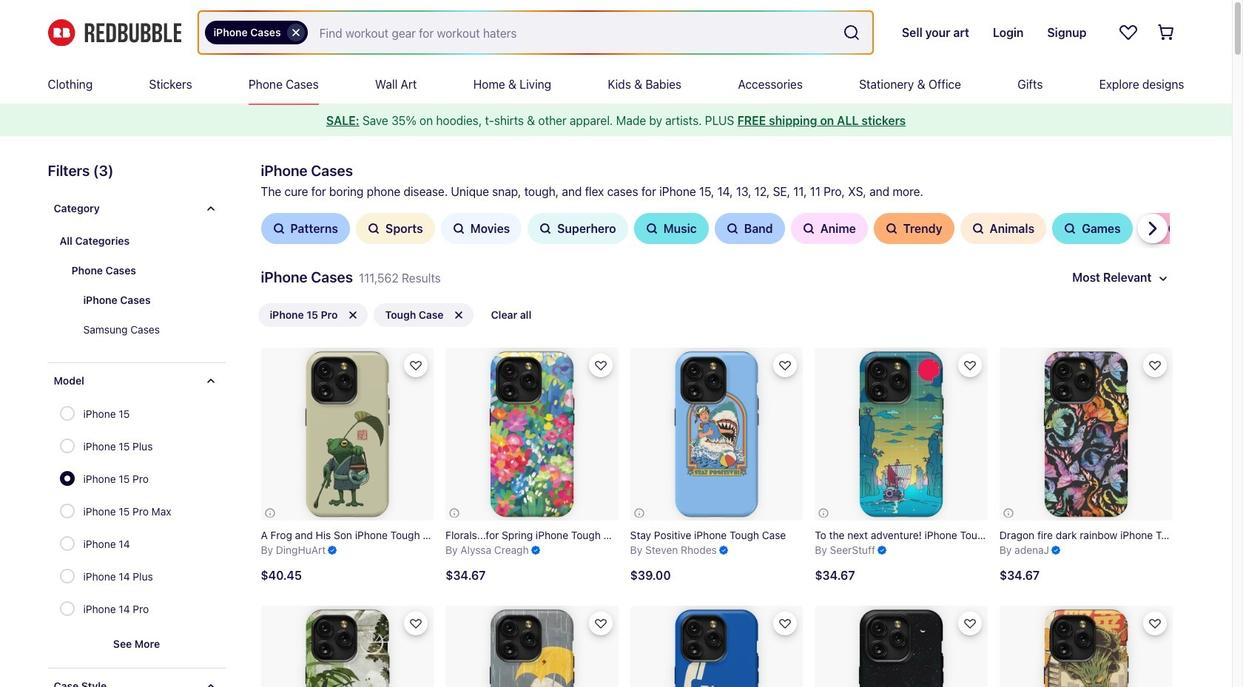 Task type: describe. For each thing, give the bounding box(es) containing it.
stay positive iphone tough case image
[[630, 348, 803, 521]]

Search term search field
[[308, 12, 837, 53]]

10 menu item from the left
[[1099, 65, 1184, 104]]

to the next adventure! iphone tough case image
[[815, 348, 988, 521]]

3 menu item from the left
[[249, 65, 319, 104]]

111,562 results element
[[24, 160, 1221, 687]]

5 menu item from the left
[[473, 65, 551, 104]]

a frog and his son iphone tough case image
[[261, 348, 434, 521]]

making friends iphone tough case image
[[446, 606, 618, 687]]

4 menu item from the left
[[375, 65, 417, 104]]

dragon fire dark rainbow iphone tough case image
[[1000, 348, 1173, 521]]

florals...for spring iphone tough case image
[[446, 348, 618, 521]]



Task type: locate. For each thing, give the bounding box(es) containing it.
model option group
[[60, 399, 180, 627]]

1 menu item from the left
[[48, 65, 93, 104]]

2 menu item from the left
[[149, 65, 192, 104]]

8 menu item from the left
[[859, 65, 961, 104]]

after we die iphone tough case image
[[815, 606, 988, 687]]

None radio
[[60, 406, 74, 421], [60, 439, 74, 454], [60, 471, 74, 486], [60, 536, 74, 551], [60, 406, 74, 421], [60, 439, 74, 454], [60, 471, 74, 486], [60, 536, 74, 551]]

the broccozilla iphone tough case image
[[1000, 606, 1173, 687]]

None radio
[[60, 504, 74, 519], [60, 569, 74, 584], [60, 602, 74, 616], [60, 504, 74, 519], [60, 569, 74, 584], [60, 602, 74, 616]]

None field
[[199, 12, 872, 53]]

6 menu item from the left
[[608, 65, 682, 104]]

menu bar
[[48, 65, 1184, 104]]

menu item
[[48, 65, 93, 104], [149, 65, 192, 104], [249, 65, 319, 104], [375, 65, 417, 104], [473, 65, 551, 104], [608, 65, 682, 104], [738, 65, 803, 104], [859, 65, 961, 104], [1018, 65, 1043, 104], [1099, 65, 1184, 104]]

7 menu item from the left
[[738, 65, 803, 104]]

9 menu item from the left
[[1018, 65, 1043, 104]]



Task type: vqa. For each thing, say whether or not it's contained in the screenshot.
the a frog and his son iphone tough case image
yes



